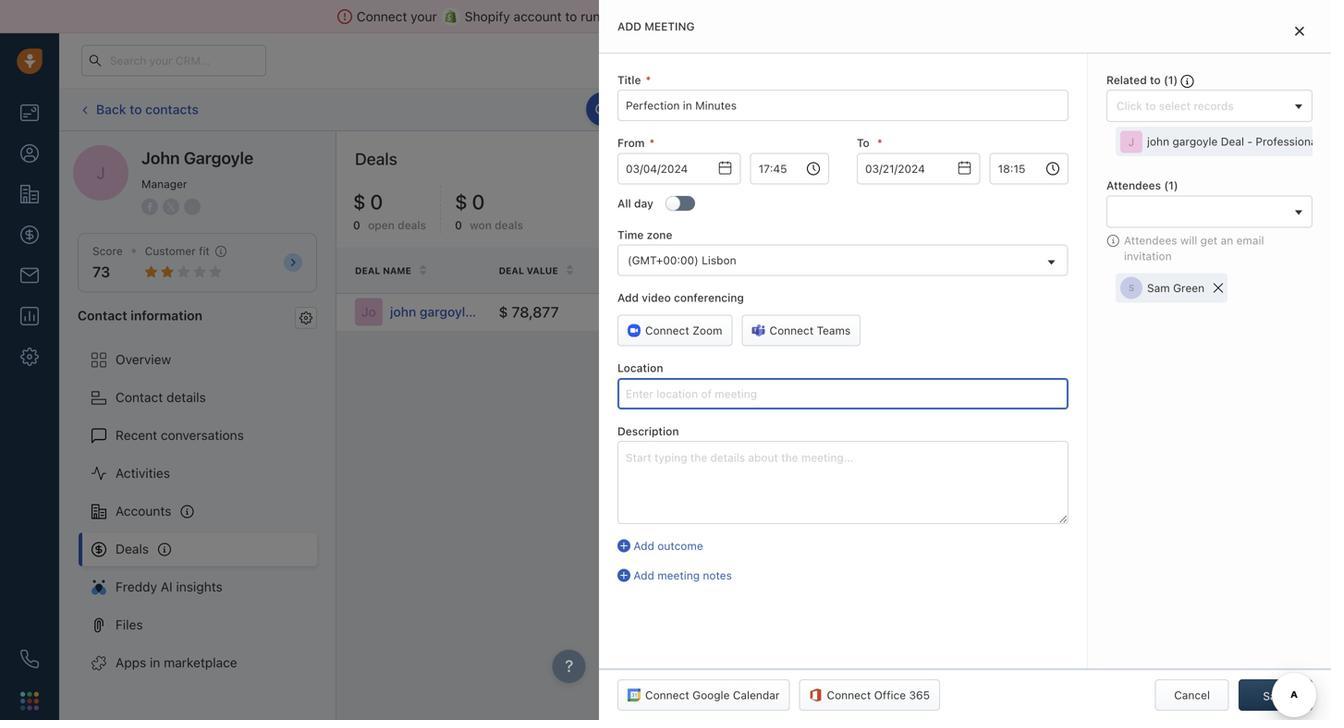 Task type: describe. For each thing, give the bounding box(es) containing it.
freshworks switcher image
[[20, 692, 39, 710]]

updates available. click to refresh. link
[[586, 92, 804, 126]]

to left run on the top of the page
[[565, 9, 577, 24]]

fit
[[199, 245, 210, 257]]

cancel button
[[1155, 679, 1229, 711]]

overview
[[116, 352, 171, 367]]

1 inside "link"
[[1209, 48, 1215, 60]]

add meeting notes link
[[617, 568, 1069, 584]]

description
[[617, 425, 679, 438]]

attendees will get an email invitation
[[1124, 234, 1264, 262]]

lisbon
[[702, 254, 736, 267]]

0 horizontal spatial click
[[712, 103, 738, 116]]

1 horizontal spatial deal
[[1280, 159, 1302, 172]]

activities
[[116, 465, 170, 481]]

trial
[[861, 54, 880, 66]]

conversations
[[161, 428, 244, 443]]

contact for contact information
[[78, 308, 127, 323]]

contact information
[[78, 308, 202, 323]]

Click to select records search field
[[1112, 96, 1289, 116]]

explore plans
[[992, 54, 1064, 67]]

back to contacts
[[96, 101, 199, 117]]

office
[[874, 689, 906, 702]]

1 link
[[1190, 45, 1221, 76]]

details
[[166, 390, 206, 405]]

$ 78,877
[[499, 303, 559, 321]]

78,877
[[512, 303, 559, 321]]

attendees for attendees will get an email invitation
[[1124, 234, 1177, 247]]

run
[[581, 9, 600, 24]]

-- text field
[[617, 153, 741, 184]]

$ 0 0 open deals
[[353, 190, 426, 232]]

all day
[[617, 197, 653, 210]]

from
[[810, 9, 838, 24]]

73 button
[[92, 263, 110, 281]]

call link
[[684, 94, 741, 125]]

call button
[[684, 94, 741, 125]]

your trial ends in 21 days
[[836, 54, 957, 66]]

updates
[[613, 103, 657, 116]]

products
[[805, 265, 859, 275]]

stage
[[680, 265, 711, 276]]

0 vertical spatial add deal button
[[1156, 94, 1239, 125]]

mng settings image
[[300, 311, 312, 324]]

notes
[[703, 569, 732, 582]]

john
[[141, 148, 180, 168]]

connect for connect teams
[[770, 324, 814, 337]]

1 vertical spatial click
[[805, 307, 830, 320]]

information
[[131, 308, 202, 323]]

refresh.
[[754, 103, 795, 116]]

contact for contact details
[[116, 390, 163, 405]]

-
[[1247, 135, 1253, 148]]

green
[[1173, 282, 1205, 294]]

explore
[[992, 54, 1032, 67]]

sam green
[[1147, 282, 1205, 294]]

0 vertical spatial add deal
[[1183, 103, 1229, 116]]

0 left won
[[455, 219, 462, 232]]

email
[[1236, 234, 1264, 247]]

meeting for add meeting
[[644, 20, 695, 33]]

contact
[[1157, 265, 1203, 275]]

open
[[368, 219, 395, 232]]

$ for $ 0 0 won deals
[[455, 190, 467, 214]]

recent
[[116, 428, 157, 443]]

date
[[1046, 265, 1071, 276]]

apps
[[116, 655, 146, 670]]

close image
[[1295, 26, 1304, 37]]

1 horizontal spatial deals
[[355, 149, 397, 169]]

teams
[[817, 324, 851, 337]]

$ for $ 78,877
[[499, 303, 508, 321]]

-- text field
[[857, 153, 980, 184]]

ends
[[883, 54, 906, 66]]

1 vertical spatial 1
[[1168, 73, 1174, 86]]

connect your
[[357, 9, 437, 24]]

will
[[1180, 234, 1197, 247]]

add
[[847, 307, 867, 320]]

1 ) from the top
[[1174, 73, 1178, 86]]

deal left -
[[1221, 135, 1244, 148]]

phone image
[[20, 650, 39, 668]]

0 horizontal spatial deal
[[1207, 103, 1229, 116]]

email
[[637, 103, 665, 116]]

available.
[[660, 103, 709, 116]]

Title text field
[[617, 90, 1069, 121]]

$ for $ 0 0 open deals
[[353, 190, 366, 214]]

marketplace
[[164, 655, 237, 670]]

connect for connect your
[[357, 9, 407, 24]]

time zone
[[617, 228, 672, 241]]

add right run on the top of the page
[[617, 20, 641, 33]]

j
[[1128, 135, 1135, 148]]

crm.
[[864, 9, 897, 24]]

deals for $ 0 0 open deals
[[398, 219, 426, 232]]

deal for deal name
[[355, 265, 380, 276]]

connect for connect office 365
[[827, 689, 871, 702]]

gargoyle
[[1173, 135, 1218, 148]]

0 up open
[[370, 190, 383, 214]]

deal name
[[355, 265, 411, 276]]

1 ( from the top
[[1164, 73, 1168, 86]]

back
[[96, 101, 126, 117]]

score 73
[[92, 245, 123, 281]]

freddy
[[116, 579, 157, 594]]

meeting for add meeting notes
[[657, 569, 700, 582]]

your
[[836, 54, 858, 66]]

attendees for attendees ( 1 )
[[1107, 179, 1161, 192]]

related to ( 1 )
[[1107, 73, 1181, 86]]

conferencing
[[674, 291, 744, 304]]



Task type: vqa. For each thing, say whether or not it's contained in the screenshot.
the Laura Norda (sample)
no



Task type: locate. For each thing, give the bounding box(es) containing it.
1 your from the left
[[411, 9, 437, 24]]

2 ) from the top
[[1174, 179, 1178, 192]]

to for back to contacts
[[130, 101, 142, 117]]

Start typing the details about the meeting... text field
[[617, 441, 1069, 524]]

and
[[735, 9, 757, 24]]

related down invitation
[[1111, 265, 1154, 275]]

0 vertical spatial (
[[1164, 73, 1168, 86]]

accounts
[[116, 503, 171, 519]]

john gargoyle
[[141, 148, 254, 168]]

) down gargoyle
[[1174, 179, 1178, 192]]

deals up freddy
[[116, 541, 149, 557]]

1 vertical spatial attendees
[[1124, 234, 1177, 247]]

to up teams
[[834, 307, 844, 320]]

meeting
[[644, 20, 695, 33], [657, 569, 700, 582]]

to right the call
[[741, 103, 751, 116]]

0 vertical spatial meeting
[[644, 20, 695, 33]]

get
[[1200, 234, 1218, 247]]

connect google calendar button
[[617, 679, 790, 711]]

attendees down 'j' at the top of the page
[[1107, 179, 1161, 192]]

2 ( from the top
[[1164, 179, 1169, 192]]

add up gargoyle
[[1183, 103, 1204, 116]]

1 vertical spatial in
[[150, 655, 160, 670]]

0 vertical spatial related
[[1107, 73, 1147, 86]]

to right back at the left of page
[[130, 101, 142, 117]]

add inside 'link'
[[634, 539, 654, 552]]

1 horizontal spatial deals
[[495, 219, 523, 232]]

to inside dialog
[[1150, 73, 1161, 86]]

expected
[[958, 265, 1009, 276]]

to down send email icon
[[1150, 73, 1161, 86]]

1 right send email icon
[[1209, 48, 1215, 60]]

contact up "recent"
[[116, 390, 163, 405]]

1 vertical spatial )
[[1174, 179, 1178, 192]]

(gmt+00:00)
[[628, 254, 699, 267]]

add down professional
[[1256, 159, 1277, 172]]

outcome
[[657, 539, 703, 552]]

None text field
[[750, 153, 829, 184], [990, 153, 1069, 184], [750, 153, 829, 184], [990, 153, 1069, 184]]

1 vertical spatial related
[[1111, 265, 1154, 275]]

0 vertical spatial in
[[909, 54, 918, 66]]

plans
[[1035, 54, 1064, 67]]

tab panel
[[599, 0, 1331, 720]]

2 your from the left
[[604, 9, 630, 24]]

add deal
[[1183, 103, 1229, 116], [1256, 159, 1302, 172]]

deals right won
[[495, 219, 523, 232]]

0 vertical spatial 1
[[1209, 48, 1215, 60]]

name
[[383, 265, 411, 276]]

time
[[617, 228, 644, 241]]

marketing
[[671, 9, 731, 24]]

related contact
[[1111, 265, 1203, 275]]

Search your CRM... text field
[[81, 45, 266, 76]]

invitation
[[1124, 250, 1172, 262]]

deals right open
[[398, 219, 426, 232]]

back to contacts link
[[78, 95, 199, 124]]

0 vertical spatial click
[[712, 103, 738, 116]]

add meeting notes
[[634, 569, 732, 582]]

se
[[1323, 135, 1331, 148]]

add down add outcome
[[634, 569, 654, 582]]

contact details
[[116, 390, 206, 405]]

account
[[514, 9, 562, 24]]

2 horizontal spatial $
[[499, 303, 508, 321]]

in right apps on the bottom of page
[[150, 655, 160, 670]]

0 vertical spatial attendees
[[1107, 179, 1161, 192]]

location
[[617, 362, 663, 375]]

1 vertical spatial add deal
[[1256, 159, 1302, 172]]

deals inside the $ 0 0 open deals
[[398, 219, 426, 232]]

deals inside $ 0 0 won deals
[[495, 219, 523, 232]]

to for click to add
[[834, 307, 844, 320]]

0 vertical spatial )
[[1174, 73, 1178, 86]]

deal
[[1207, 103, 1229, 116], [1280, 159, 1302, 172]]

deal left value
[[499, 265, 524, 276]]

connect for connect zoom
[[645, 324, 689, 337]]

deal stage
[[652, 265, 711, 276]]

connect inside "button"
[[770, 324, 814, 337]]

contact
[[78, 308, 127, 323], [116, 390, 163, 405]]

$ right the $ 0 0 open deals
[[455, 190, 467, 214]]

shopify account to run your sales, marketing and support from the crm.
[[465, 9, 897, 24]]

john
[[1147, 135, 1169, 148]]

ai
[[161, 579, 173, 594]]

1 horizontal spatial $
[[455, 190, 467, 214]]

( down send email icon
[[1164, 73, 1168, 86]]

in left 21
[[909, 54, 918, 66]]

1 vertical spatial add deal button
[[1229, 150, 1313, 181]]

0 horizontal spatial in
[[150, 655, 160, 670]]

your left shopify
[[411, 9, 437, 24]]

all
[[617, 197, 631, 210]]

add left outcome
[[634, 539, 654, 552]]

1 vertical spatial meeting
[[657, 569, 700, 582]]

deal
[[1221, 135, 1244, 148], [355, 265, 380, 276], [499, 265, 524, 276], [652, 265, 677, 276]]

day
[[634, 197, 653, 210]]

deal left "name"
[[355, 265, 380, 276]]

contacts
[[145, 101, 199, 117]]

0 horizontal spatial your
[[411, 9, 437, 24]]

( down john
[[1164, 179, 1169, 192]]

add video conferencing
[[617, 291, 744, 304]]

add outcome
[[634, 539, 703, 552]]

dialog
[[599, 0, 1331, 720]]

deal for deal stage
[[652, 265, 677, 276]]

0 horizontal spatial add deal
[[1183, 103, 1229, 116]]

1 horizontal spatial your
[[604, 9, 630, 24]]

send email image
[[1158, 55, 1171, 67]]

video
[[642, 291, 671, 304]]

in
[[909, 54, 918, 66], [150, 655, 160, 670]]

title
[[617, 73, 641, 86]]

sales activities button down plans
[[1013, 94, 1146, 125]]

apps in marketplace
[[116, 655, 237, 670]]

calendar
[[733, 689, 780, 702]]

attendees inside 'attendees will get an email invitation'
[[1124, 234, 1177, 247]]

$ 0 0 won deals
[[455, 190, 523, 232]]

deal up "john gargoyle deal - professional se"
[[1207, 103, 1229, 116]]

value
[[527, 265, 558, 276]]

connect teams
[[770, 324, 851, 337]]

add deal up gargoyle
[[1183, 103, 1229, 116]]

professional
[[1256, 135, 1320, 148]]

deal up video
[[652, 265, 677, 276]]

tab panel containing add meeting
[[599, 0, 1331, 720]]

0 vertical spatial deals
[[355, 149, 397, 169]]

related
[[1107, 73, 1147, 86], [1111, 265, 1154, 275]]

connect google calendar
[[645, 689, 780, 702]]

2 deals from the left
[[495, 219, 523, 232]]

close
[[1011, 265, 1043, 276]]

sales activities
[[1041, 103, 1119, 116]]

related inside dialog
[[1107, 73, 1147, 86]]

related for related to ( 1 )
[[1107, 73, 1147, 86]]

$ left 78,877
[[499, 303, 508, 321]]

zoom
[[692, 324, 722, 337]]

freddy ai insights
[[116, 579, 223, 594]]

0 left open
[[353, 219, 360, 232]]

1 deals from the left
[[398, 219, 426, 232]]

1 down john
[[1169, 179, 1174, 192]]

0 horizontal spatial deals
[[116, 541, 149, 557]]

add left video
[[617, 291, 639, 304]]

activities
[[1072, 103, 1119, 116]]

connect teams button
[[742, 315, 861, 346]]

add outcome link
[[617, 538, 1069, 554]]

sales,
[[634, 9, 668, 24]]

deal down professional
[[1280, 159, 1302, 172]]

)
[[1174, 73, 1178, 86], [1174, 179, 1178, 192]]

1 vertical spatial (
[[1164, 179, 1169, 192]]

connect for connect google calendar
[[645, 689, 689, 702]]

(gmt+00:00) lisbon link
[[618, 245, 1067, 275]]

to for related to ( 1 )
[[1150, 73, 1161, 86]]

save button
[[1239, 679, 1313, 711]]

deals for $ 0 0 won deals
[[495, 219, 523, 232]]

2 vertical spatial 1
[[1169, 179, 1174, 192]]

0 horizontal spatial $
[[353, 190, 366, 214]]

related for related contact
[[1111, 265, 1154, 275]]

Location text field
[[617, 378, 1069, 409]]

add deal button down professional
[[1229, 150, 1313, 181]]

$ inside $ 0 0 won deals
[[455, 190, 467, 214]]

support
[[760, 9, 807, 24]]

phone element
[[11, 641, 48, 678]]

deal for deal value
[[499, 265, 524, 276]]

1 horizontal spatial click
[[805, 307, 830, 320]]

recent conversations
[[116, 428, 244, 443]]

explore plans link
[[982, 49, 1074, 71]]

0
[[370, 190, 383, 214], [472, 190, 485, 214], [353, 219, 360, 232], [455, 219, 462, 232]]

deals up the $ 0 0 open deals
[[355, 149, 397, 169]]

0 vertical spatial deal
[[1207, 103, 1229, 116]]

add meeting
[[617, 20, 695, 33]]

add deal button up gargoyle
[[1156, 94, 1239, 125]]

1 vertical spatial contact
[[116, 390, 163, 405]]

sales
[[1041, 103, 1069, 116]]

an
[[1221, 234, 1233, 247]]

deal value
[[499, 265, 558, 276]]

$ inside the $ 0 0 open deals
[[353, 190, 366, 214]]

deals
[[355, 149, 397, 169], [116, 541, 149, 557]]

(
[[1164, 73, 1168, 86], [1164, 179, 1169, 192]]

from
[[617, 136, 645, 149]]

google
[[692, 689, 730, 702]]

dialog containing add meeting
[[599, 0, 1331, 720]]

discovery
[[652, 306, 703, 319]]

1 horizontal spatial in
[[909, 54, 918, 66]]

0 up won
[[472, 190, 485, 214]]

0 horizontal spatial deals
[[398, 219, 426, 232]]

$
[[353, 190, 366, 214], [455, 190, 467, 214], [499, 303, 508, 321]]

insights
[[176, 579, 223, 594]]

call
[[712, 103, 731, 116]]

$ up deal name
[[353, 190, 366, 214]]

1 horizontal spatial add deal
[[1256, 159, 1302, 172]]

deals
[[398, 219, 426, 232], [495, 219, 523, 232]]

1 vertical spatial deal
[[1280, 159, 1302, 172]]

1 vertical spatial deals
[[116, 541, 149, 557]]

1 down send email icon
[[1168, 73, 1174, 86]]

) left 1 "link"
[[1174, 73, 1178, 86]]

add deal down professional
[[1256, 159, 1302, 172]]

related up activities on the top of page
[[1107, 73, 1147, 86]]

save
[[1263, 690, 1288, 703]]

add deal button
[[1156, 94, 1239, 125], [1229, 150, 1313, 181]]

gargoyle
[[184, 148, 254, 168]]

to
[[857, 136, 870, 149]]

zone
[[647, 228, 672, 241]]

0 vertical spatial contact
[[78, 308, 127, 323]]

sales activities button up 'j' at the top of the page
[[1013, 94, 1156, 125]]

click
[[712, 103, 738, 116], [805, 307, 830, 320]]

attendees up invitation
[[1124, 234, 1177, 247]]

your right run on the top of the page
[[604, 9, 630, 24]]

contact down 73
[[78, 308, 127, 323]]



